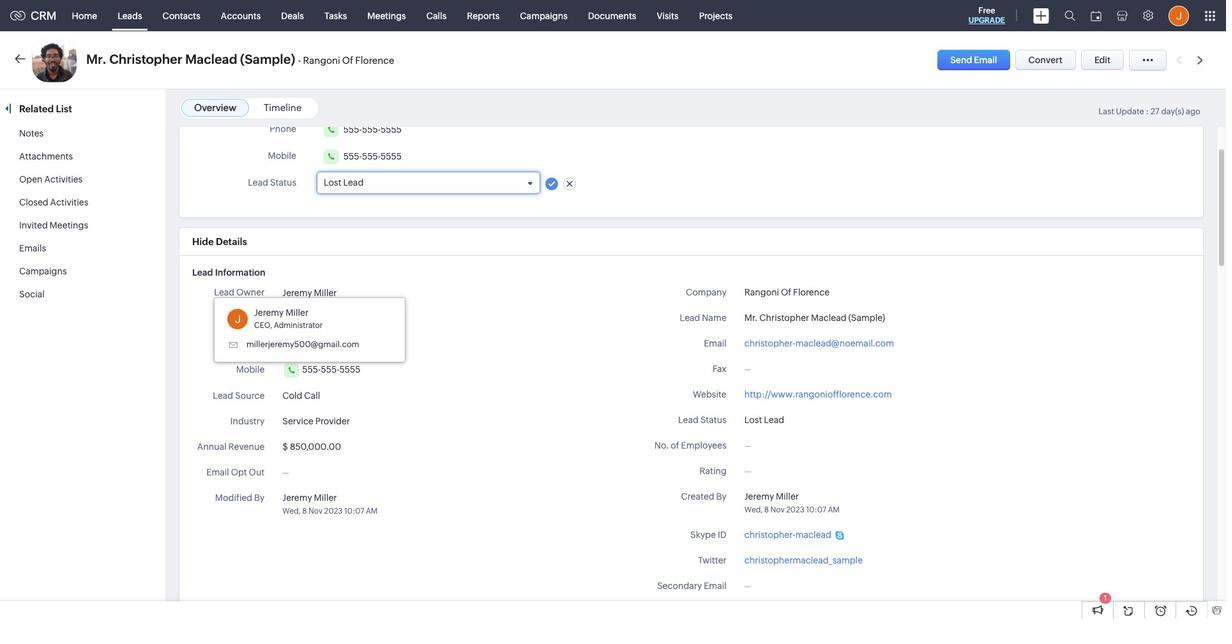 Task type: vqa. For each thing, say whether or not it's contained in the screenshot.


Task type: locate. For each thing, give the bounding box(es) containing it.
1 horizontal spatial (sample)
[[849, 313, 886, 323]]

visits link
[[647, 0, 689, 31]]

search element
[[1057, 0, 1084, 31]]

0 vertical spatial mobile
[[268, 151, 296, 161]]

0 vertical spatial maclead
[[185, 52, 237, 66]]

campaigns
[[520, 11, 568, 21], [19, 266, 67, 277]]

source
[[235, 391, 265, 401]]

1 horizontal spatial phone
[[270, 124, 296, 134]]

8
[[765, 506, 769, 515], [302, 507, 307, 516]]

vp
[[283, 313, 294, 323]]

notes link
[[19, 128, 44, 139]]

phone
[[270, 124, 296, 134], [238, 339, 265, 349]]

0 vertical spatial phone
[[270, 124, 296, 134]]

1 vertical spatial christopher-
[[745, 530, 796, 541]]

meetings
[[368, 11, 406, 21], [50, 220, 88, 231]]

meetings down closed activities link
[[50, 220, 88, 231]]

0 horizontal spatial wed,
[[283, 507, 301, 516]]

christopher-
[[745, 339, 796, 349], [745, 530, 796, 541]]

miller
[[314, 288, 337, 298], [286, 308, 309, 318], [776, 492, 799, 502], [314, 493, 337, 504]]

email right send
[[975, 55, 998, 65]]

(sample) for mr. christopher maclead (sample)
[[849, 313, 886, 323]]

0 horizontal spatial 8
[[302, 507, 307, 516]]

owner
[[236, 288, 265, 298]]

secondary email
[[657, 581, 727, 592]]

campaigns right the reports link
[[520, 11, 568, 21]]

1 vertical spatial activities
[[50, 197, 88, 208]]

christopher- for maclead
[[745, 530, 796, 541]]

lead owner
[[214, 288, 265, 298]]

documents
[[588, 11, 637, 21]]

1 horizontal spatial christopher
[[760, 313, 810, 323]]

0 horizontal spatial mobile
[[236, 365, 265, 375]]

0 vertical spatial christopher-
[[745, 339, 796, 349]]

555-
[[344, 125, 362, 135], [362, 125, 381, 135], [344, 152, 362, 162], [362, 152, 381, 162], [302, 339, 321, 349], [321, 339, 340, 349], [302, 365, 321, 375], [321, 365, 340, 375]]

0 horizontal spatial lead status
[[248, 178, 296, 188]]

florence
[[355, 55, 394, 66], [794, 288, 830, 298]]

jeremy miller
[[283, 288, 337, 298]]

1 horizontal spatial 10:07
[[807, 506, 827, 515]]

rangoni right -
[[303, 55, 340, 66]]

1 vertical spatial lost lead
[[745, 415, 785, 426]]

emails link
[[19, 243, 46, 254]]

of
[[342, 55, 354, 66], [781, 288, 792, 298]]

0 horizontal spatial of
[[342, 55, 354, 66]]

social link
[[19, 289, 45, 300]]

1 vertical spatial lead status
[[679, 415, 727, 426]]

christopher- up christophermaclead_sample
[[745, 530, 796, 541]]

0 horizontal spatial maclead
[[185, 52, 237, 66]]

of up mr. christopher maclead (sample)
[[781, 288, 792, 298]]

miller down 850,000.00
[[314, 493, 337, 504]]

10:07 for lost lead
[[807, 506, 827, 515]]

5555
[[381, 125, 402, 135], [381, 152, 402, 162], [340, 339, 361, 349], [340, 365, 361, 375]]

nov
[[771, 506, 785, 515], [309, 507, 323, 516]]

10:07 for service provider
[[344, 507, 365, 516]]

of down the tasks in the left of the page
[[342, 55, 354, 66]]

1 horizontal spatial am
[[828, 506, 840, 515]]

0 horizontal spatial jeremy miller wed, 8 nov 2023 10:07 am
[[283, 493, 378, 516]]

florence down meetings link
[[355, 55, 394, 66]]

skype
[[691, 530, 716, 541]]

fax
[[713, 364, 727, 374]]

campaigns link
[[510, 0, 578, 31], [19, 266, 67, 277]]

maclead up overview link
[[185, 52, 237, 66]]

1 horizontal spatial by
[[717, 492, 727, 502]]

home link
[[62, 0, 107, 31]]

campaigns link down emails link
[[19, 266, 67, 277]]

0 horizontal spatial by
[[254, 493, 265, 504]]

maclead up christopher-maclead@noemail.com
[[812, 313, 847, 323]]

0 horizontal spatial mr.
[[86, 52, 107, 66]]

0 vertical spatial mr.
[[86, 52, 107, 66]]

jeremy miller wed, 8 nov 2023 10:07 am for modified by
[[283, 493, 378, 516]]

overview link
[[194, 102, 237, 113]]

1 vertical spatial maclead
[[812, 313, 847, 323]]

0 horizontal spatial nov
[[309, 507, 323, 516]]

wed,
[[745, 506, 763, 515], [283, 507, 301, 516]]

am for lost lead
[[828, 506, 840, 515]]

mobile up source
[[236, 365, 265, 375]]

jeremy inside jeremy miller ceo , administrator
[[254, 308, 284, 318]]

0 horizontal spatial 2023
[[324, 507, 343, 516]]

1 vertical spatial rangoni
[[745, 288, 780, 298]]

leads
[[118, 11, 142, 21]]

1 horizontal spatial lead status
[[679, 415, 727, 426]]

projects
[[699, 11, 733, 21]]

1 horizontal spatial 8
[[765, 506, 769, 515]]

2023 for modified by
[[324, 507, 343, 516]]

1 christopher- from the top
[[745, 339, 796, 349]]

(sample) up the maclead@noemail.com
[[849, 313, 886, 323]]

activities up closed activities link
[[44, 174, 83, 185]]

invited
[[19, 220, 48, 231]]

1 vertical spatial phone
[[238, 339, 265, 349]]

maclead for mr. christopher maclead (sample) - rangoni of florence
[[185, 52, 237, 66]]

mobile down timeline
[[268, 151, 296, 161]]

mr. christopher maclead (sample) - rangoni of florence
[[86, 52, 394, 66]]

0 vertical spatial of
[[342, 55, 354, 66]]

contacts link
[[152, 0, 211, 31]]

created by
[[681, 492, 727, 502]]

maclead@noemail.com
[[796, 339, 895, 349]]

phone down timeline
[[270, 124, 296, 134]]

2023
[[787, 506, 805, 515], [324, 507, 343, 516]]

1 horizontal spatial of
[[781, 288, 792, 298]]

1 vertical spatial mr.
[[745, 313, 758, 323]]

lost inside field
[[324, 178, 342, 188]]

0 vertical spatial meetings
[[368, 11, 406, 21]]

by right modified
[[254, 493, 265, 504]]

notes
[[19, 128, 44, 139]]

1 horizontal spatial mobile
[[268, 151, 296, 161]]

1 vertical spatial christopher
[[760, 313, 810, 323]]

0 horizontal spatial florence
[[355, 55, 394, 66]]

activities
[[44, 174, 83, 185], [50, 197, 88, 208]]

jeremy down $
[[283, 493, 312, 504]]

lost lead
[[324, 178, 364, 188], [745, 415, 785, 426]]

jeremy up ","
[[254, 308, 284, 318]]

8 for created by
[[765, 506, 769, 515]]

campaigns down emails link
[[19, 266, 67, 277]]

timeline
[[264, 102, 302, 113]]

850,000.00
[[290, 442, 341, 452]]

0 vertical spatial (sample)
[[240, 52, 295, 66]]

nov for modified by
[[309, 507, 323, 516]]

1 vertical spatial lost
[[745, 415, 763, 426]]

0 vertical spatial lost lead
[[324, 178, 364, 188]]

0 vertical spatial lead status
[[248, 178, 296, 188]]

activities up the invited meetings
[[50, 197, 88, 208]]

0 horizontal spatial phone
[[238, 339, 265, 349]]

1 horizontal spatial mr.
[[745, 313, 758, 323]]

0 horizontal spatial meetings
[[50, 220, 88, 231]]

christopher for mr. christopher maclead (sample) - rangoni of florence
[[109, 52, 182, 66]]

tasks link
[[314, 0, 357, 31]]

1 horizontal spatial jeremy miller wed, 8 nov 2023 10:07 am
[[745, 492, 840, 515]]

activities for closed activities
[[50, 197, 88, 208]]

jeremy miller wed, 8 nov 2023 10:07 am up christopher-maclead
[[745, 492, 840, 515]]

1 vertical spatial meetings
[[50, 220, 88, 231]]

vp accounting
[[283, 313, 345, 323]]

0 horizontal spatial rangoni
[[303, 55, 340, 66]]

meetings left calls
[[368, 11, 406, 21]]

lost
[[324, 178, 342, 188], [745, 415, 763, 426]]

0 vertical spatial campaigns link
[[510, 0, 578, 31]]

visits
[[657, 11, 679, 21]]

phone down ceo
[[238, 339, 265, 349]]

0 horizontal spatial lost
[[324, 178, 342, 188]]

christopher
[[109, 52, 182, 66], [760, 313, 810, 323]]

1 horizontal spatial nov
[[771, 506, 785, 515]]

2 christopher- from the top
[[745, 530, 796, 541]]

email down twitter
[[704, 581, 727, 592]]

0 vertical spatial lost
[[324, 178, 342, 188]]

campaigns link right reports
[[510, 0, 578, 31]]

profile element
[[1162, 0, 1197, 31]]

0 horizontal spatial am
[[366, 507, 378, 516]]

christopher down leads
[[109, 52, 182, 66]]

(sample) left -
[[240, 52, 295, 66]]

1 horizontal spatial 2023
[[787, 506, 805, 515]]

am
[[828, 506, 840, 515], [366, 507, 378, 516]]

christophermaclead_sample link
[[745, 555, 863, 568]]

0 horizontal spatial christopher
[[109, 52, 182, 66]]

documents link
[[578, 0, 647, 31]]

skype id
[[691, 530, 727, 541]]

$
[[283, 442, 288, 452]]

(sample)
[[240, 52, 295, 66], [849, 313, 886, 323]]

1 horizontal spatial florence
[[794, 288, 830, 298]]

closed activities link
[[19, 197, 88, 208]]

open activities link
[[19, 174, 83, 185]]

1 vertical spatial (sample)
[[849, 313, 886, 323]]

0 vertical spatial activities
[[44, 174, 83, 185]]

$  850,000.00
[[283, 442, 341, 452]]

christopher down rangoni of florence
[[760, 313, 810, 323]]

1 vertical spatial status
[[701, 415, 727, 426]]

0 vertical spatial christopher
[[109, 52, 182, 66]]

0 horizontal spatial status
[[270, 178, 296, 188]]

jeremy miller wed, 8 nov 2023 10:07 am down 850,000.00
[[283, 493, 378, 516]]

0 horizontal spatial (sample)
[[240, 52, 295, 66]]

christopher- down mr. christopher maclead (sample)
[[745, 339, 796, 349]]

leads link
[[107, 0, 152, 31]]

mr.
[[86, 52, 107, 66], [745, 313, 758, 323]]

jeremy miller ceo , administrator
[[254, 308, 323, 330]]

mobile
[[268, 151, 296, 161], [236, 365, 265, 375]]

1 vertical spatial of
[[781, 288, 792, 298]]

calls link
[[416, 0, 457, 31]]

miller up administrator
[[286, 308, 309, 318]]

wed, for modified by
[[283, 507, 301, 516]]

overview
[[194, 102, 237, 113]]

0 vertical spatial rangoni
[[303, 55, 340, 66]]

mr. down home
[[86, 52, 107, 66]]

1 horizontal spatial maclead
[[812, 313, 847, 323]]

1 vertical spatial campaigns link
[[19, 266, 67, 277]]

Lost Lead field
[[324, 177, 534, 189]]

0 horizontal spatial lost lead
[[324, 178, 364, 188]]

florence up mr. christopher maclead (sample)
[[794, 288, 830, 298]]

lead
[[248, 178, 268, 188], [343, 178, 364, 188], [192, 268, 213, 278], [214, 288, 235, 298], [680, 313, 701, 323], [213, 391, 233, 401], [679, 415, 699, 426], [764, 415, 785, 426]]

1 horizontal spatial wed,
[[745, 506, 763, 515]]

mr. right name
[[745, 313, 758, 323]]

by right created
[[717, 492, 727, 502]]

1 horizontal spatial meetings
[[368, 11, 406, 21]]

1 vertical spatial mobile
[[236, 365, 265, 375]]

ceo
[[254, 321, 270, 330]]

jeremy
[[283, 288, 312, 298], [254, 308, 284, 318], [745, 492, 775, 502], [283, 493, 312, 504]]

mr. for mr. christopher maclead (sample) - rangoni of florence
[[86, 52, 107, 66]]

1 horizontal spatial campaigns
[[520, 11, 568, 21]]

lead information
[[192, 268, 266, 278]]

hide details link
[[192, 236, 247, 247]]

ago
[[1186, 107, 1201, 116]]

0 vertical spatial florence
[[355, 55, 394, 66]]

1 vertical spatial florence
[[794, 288, 830, 298]]

industry
[[230, 417, 265, 427]]

convert
[[1029, 55, 1063, 65]]

0 vertical spatial campaigns
[[520, 11, 568, 21]]

1 vertical spatial campaigns
[[19, 266, 67, 277]]

attachments link
[[19, 151, 73, 162]]

0 horizontal spatial 10:07
[[344, 507, 365, 516]]

rangoni right company
[[745, 288, 780, 298]]



Task type: describe. For each thing, give the bounding box(es) containing it.
information
[[215, 268, 266, 278]]

attachments
[[19, 151, 73, 162]]

1
[[1105, 595, 1107, 603]]

day(s)
[[1162, 107, 1185, 116]]

list
[[56, 104, 72, 114]]

christopher-maclead@noemail.com link
[[745, 337, 895, 351]]

calendar image
[[1091, 11, 1102, 21]]

rangoni of florence
[[745, 288, 830, 298]]

by for created by
[[717, 492, 727, 502]]

crm
[[31, 9, 57, 22]]

http://www.rangoniofflorence.com
[[745, 390, 893, 400]]

timeline link
[[264, 102, 302, 113]]

search image
[[1065, 10, 1076, 21]]

send email
[[951, 55, 998, 65]]

florence inside "mr. christopher maclead (sample) - rangoni of florence"
[[355, 55, 394, 66]]

create menu image
[[1034, 8, 1050, 23]]

opt
[[231, 468, 247, 478]]

edit
[[1095, 55, 1111, 65]]

1 horizontal spatial lost
[[745, 415, 763, 426]]

jeremy up vp
[[283, 288, 312, 298]]

rangoni inside "mr. christopher maclead (sample) - rangoni of florence"
[[303, 55, 340, 66]]

email left opt
[[207, 468, 229, 478]]

by for modified by
[[254, 493, 265, 504]]

name
[[702, 313, 727, 323]]

crm link
[[10, 9, 57, 22]]

provider
[[315, 417, 350, 427]]

service provider
[[283, 417, 350, 427]]

millerjeremy500@gmail.com
[[247, 340, 360, 350]]

1 horizontal spatial rangoni
[[745, 288, 780, 298]]

email opt out
[[207, 468, 265, 478]]

of inside "mr. christopher maclead (sample) - rangoni of florence"
[[342, 55, 354, 66]]

emails
[[19, 243, 46, 254]]

free
[[979, 6, 996, 15]]

accounts link
[[211, 0, 271, 31]]

christopher-maclead@noemail.com
[[745, 339, 895, 349]]

deals link
[[271, 0, 314, 31]]

revenue
[[229, 442, 265, 452]]

wed, for created by
[[745, 506, 763, 515]]

related list
[[19, 104, 74, 114]]

email down name
[[704, 339, 727, 349]]

twitter
[[699, 556, 727, 566]]

modified by
[[215, 493, 265, 504]]

call
[[304, 391, 320, 401]]

lost lead inside field
[[324, 178, 364, 188]]

free upgrade
[[969, 6, 1006, 25]]

maclead
[[796, 530, 832, 541]]

hide
[[192, 236, 214, 247]]

out
[[249, 468, 265, 478]]

create menu element
[[1026, 0, 1057, 31]]

last
[[1099, 107, 1115, 116]]

cold
[[283, 391, 303, 401]]

meetings link
[[357, 0, 416, 31]]

home
[[72, 11, 97, 21]]

miller up accounting
[[314, 288, 337, 298]]

email inside button
[[975, 55, 998, 65]]

annual
[[197, 442, 227, 452]]

miller up christopher-maclead
[[776, 492, 799, 502]]

profile image
[[1169, 5, 1190, 26]]

open
[[19, 174, 43, 185]]

lead name
[[680, 313, 727, 323]]

employees
[[682, 441, 727, 451]]

rating
[[700, 466, 727, 477]]

website
[[693, 390, 727, 400]]

0 horizontal spatial campaigns link
[[19, 266, 67, 277]]

contacts
[[163, 11, 201, 21]]

open activities
[[19, 174, 83, 185]]

0 horizontal spatial campaigns
[[19, 266, 67, 277]]

title
[[247, 313, 265, 323]]

christopher for mr. christopher maclead (sample)
[[760, 313, 810, 323]]

next record image
[[1198, 56, 1206, 64]]

projects link
[[689, 0, 743, 31]]

2023 for created by
[[787, 506, 805, 515]]

jeremy up christopher-maclead
[[745, 492, 775, 502]]

invited meetings link
[[19, 220, 88, 231]]

christopher-maclead
[[745, 530, 832, 541]]

christopher- for maclead@noemail.com
[[745, 339, 796, 349]]

christopher-maclead link
[[745, 529, 845, 542]]

activities for open activities
[[44, 174, 83, 185]]

,
[[270, 321, 272, 330]]

modified
[[215, 493, 253, 504]]

miller inside jeremy miller ceo , administrator
[[286, 308, 309, 318]]

27
[[1151, 107, 1160, 116]]

mr. christopher maclead (sample)
[[745, 313, 886, 323]]

christophermaclead_sample
[[745, 556, 863, 566]]

send
[[951, 55, 973, 65]]

id
[[718, 530, 727, 541]]

lead source
[[213, 391, 265, 401]]

deals
[[281, 11, 304, 21]]

previous record image
[[1177, 56, 1183, 64]]

jeremy miller wed, 8 nov 2023 10:07 am for created by
[[745, 492, 840, 515]]

1 horizontal spatial lost lead
[[745, 415, 785, 426]]

1 horizontal spatial status
[[701, 415, 727, 426]]

millerjeremy500@gmail.com link
[[247, 340, 360, 350]]

closed
[[19, 197, 48, 208]]

calls
[[427, 11, 447, 21]]

details
[[216, 236, 247, 247]]

-
[[298, 55, 301, 66]]

:
[[1147, 107, 1150, 116]]

accounts
[[221, 11, 261, 21]]

service
[[283, 417, 314, 427]]

closed activities
[[19, 197, 88, 208]]

nov for created by
[[771, 506, 785, 515]]

company
[[686, 288, 727, 298]]

(sample) for mr. christopher maclead (sample) - rangoni of florence
[[240, 52, 295, 66]]

am for service provider
[[366, 507, 378, 516]]

8 for modified by
[[302, 507, 307, 516]]

maclead for mr. christopher maclead (sample)
[[812, 313, 847, 323]]

of
[[671, 441, 680, 451]]

send email button
[[938, 50, 1011, 70]]

cold call
[[283, 391, 320, 401]]

reports
[[467, 11, 500, 21]]

meetings inside meetings link
[[368, 11, 406, 21]]

0 vertical spatial status
[[270, 178, 296, 188]]

edit button
[[1082, 50, 1125, 70]]

secondary
[[657, 581, 702, 592]]

1 horizontal spatial campaigns link
[[510, 0, 578, 31]]

annual revenue
[[197, 442, 265, 452]]

lead inside field
[[343, 178, 364, 188]]

no. of employees
[[655, 441, 727, 451]]

mr. for mr. christopher maclead (sample)
[[745, 313, 758, 323]]



